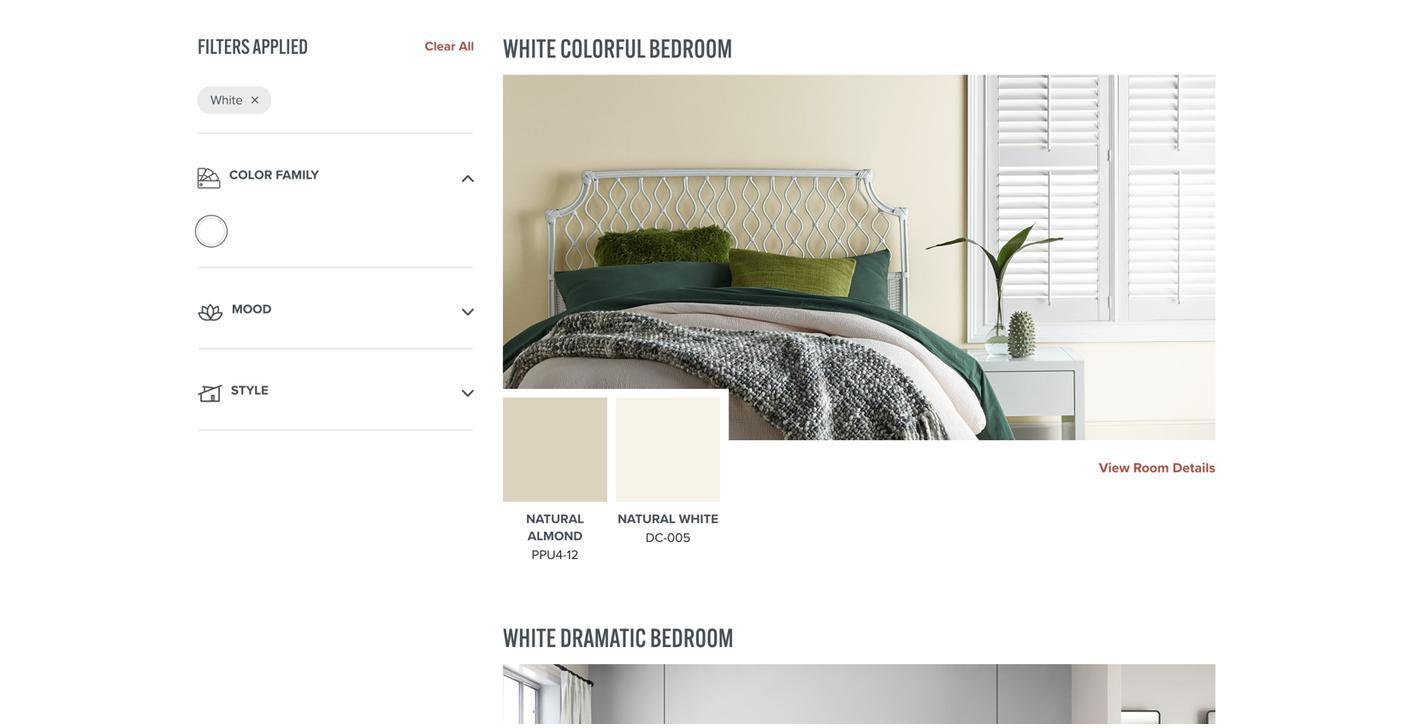 Task type: vqa. For each thing, say whether or not it's contained in the screenshot.
White related to White Dramatic Bedroom
yes



Task type: locate. For each thing, give the bounding box(es) containing it.
colorful
[[560, 32, 645, 64]]

005
[[667, 529, 691, 548]]

1 vertical spatial bedroom
[[650, 622, 734, 654]]

color
[[229, 165, 272, 184]]

color family
[[229, 165, 319, 184]]

view room details link
[[1099, 458, 1216, 479]]

dramatic
[[560, 622, 646, 654]]

style
[[231, 381, 269, 400]]

white left dramatic
[[503, 622, 556, 654]]

white right the "all"
[[503, 32, 556, 64]]

clear
[[425, 37, 456, 56]]

white for white colorful bedroom
[[503, 32, 556, 64]]

white
[[679, 510, 719, 529]]

white for white
[[211, 91, 243, 109]]

natural white dc-005
[[618, 510, 719, 548]]

2 natural from the left
[[618, 510, 676, 529]]

clear all button
[[416, 37, 474, 56]]

bedroom for white dramatic bedroom
[[650, 622, 734, 654]]

natural up ppu4-
[[526, 510, 584, 529]]

white
[[503, 32, 556, 64], [211, 91, 243, 109], [503, 622, 556, 654]]

natural for ppu4-
[[526, 510, 584, 529]]

natural left the white
[[618, 510, 676, 529]]

white casual bold & dramatic bedroom image
[[503, 75, 1216, 441]]

caret image
[[198, 168, 221, 188], [462, 174, 474, 182], [198, 304, 223, 322], [462, 309, 474, 316], [198, 385, 223, 403], [462, 390, 474, 398]]

mood button
[[198, 299, 474, 326]]

natural almond ppu4-12
[[526, 510, 584, 565]]

2 vertical spatial white
[[503, 622, 556, 654]]

1 horizontal spatial natural
[[618, 510, 676, 529]]

family
[[276, 165, 319, 184]]

white left close x icon
[[211, 91, 243, 109]]

applied
[[253, 34, 308, 59]]

0 horizontal spatial natural
[[526, 510, 584, 529]]

natural
[[526, 510, 584, 529], [618, 510, 676, 529]]

filters applied
[[198, 34, 308, 59]]

1 natural from the left
[[526, 510, 584, 529]]

filters
[[198, 34, 250, 59]]

white modern bold & dramatic bedroom image
[[503, 665, 1216, 725]]

1 vertical spatial white
[[211, 91, 243, 109]]

0 vertical spatial bedroom
[[649, 32, 733, 64]]

bedroom
[[649, 32, 733, 64], [650, 622, 734, 654]]

color family button
[[198, 165, 474, 192]]

0 vertical spatial white
[[503, 32, 556, 64]]

natural inside natural white dc-005
[[618, 510, 676, 529]]



Task type: describe. For each thing, give the bounding box(es) containing it.
white colorful bedroom
[[503, 32, 733, 64]]

view
[[1099, 458, 1130, 479]]

view room details
[[1099, 458, 1216, 479]]

mood
[[232, 300, 272, 319]]

all
[[459, 37, 474, 56]]

clear all
[[425, 37, 474, 56]]

room
[[1134, 458, 1170, 479]]

white for white dramatic bedroom
[[503, 622, 556, 654]]

dc-
[[646, 529, 667, 548]]

white dramatic bedroom
[[503, 622, 734, 654]]

details
[[1173, 458, 1216, 479]]

almond
[[528, 527, 583, 546]]

close x image
[[251, 97, 258, 104]]

natural for dc-
[[618, 510, 676, 529]]

12
[[567, 546, 579, 565]]

style button
[[198, 380, 474, 408]]

ppu4-
[[532, 546, 567, 565]]

bedroom for white colorful bedroom
[[649, 32, 733, 64]]



